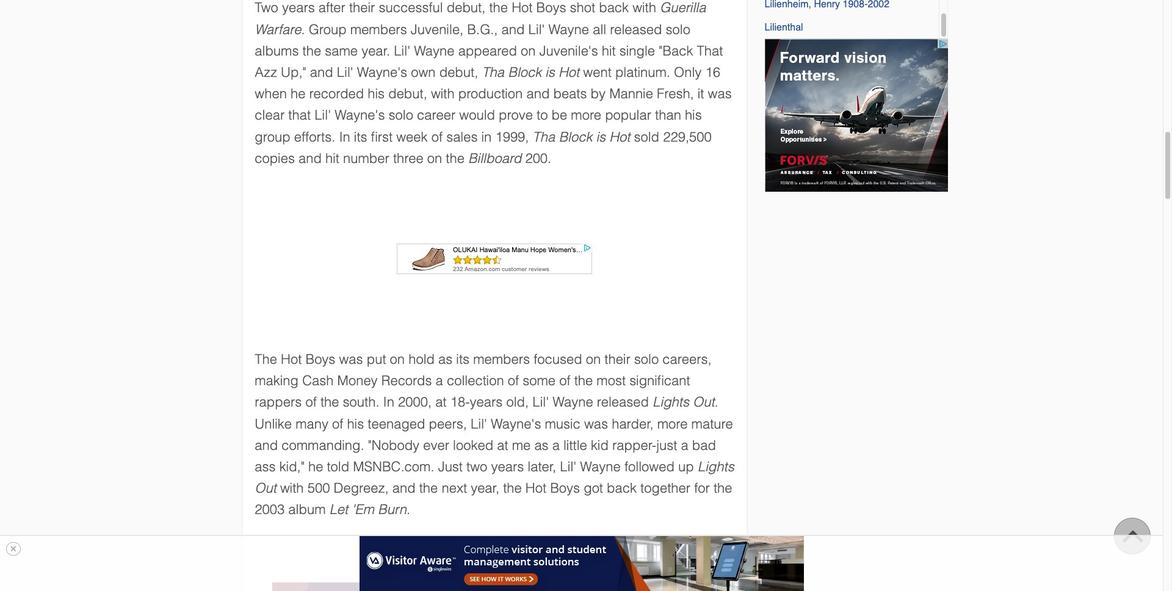 Task type: describe. For each thing, give the bounding box(es) containing it.
degreez,
[[334, 481, 389, 496]]

the right year,
[[503, 481, 522, 496]]

lil' inside went platinum. only 16 when he recorded his debut, with production and beats by mannie fresh, it was clear that lil' wayne's solo career would prove to be more popular than his group efforts. in its first week of sales in 1999,
[[315, 108, 331, 123]]

on inside . group members juvenile, b.g., and lil' wayne all released solo albums the same year. lil' wayne appeared on juvenile's hit single "back that azz up," and lil' wayne's own debut,
[[521, 43, 536, 59]]

up
[[678, 459, 694, 474]]

boys inside with 500 degreez, and the next year, the hot boys got back together for the 2003 album
[[550, 481, 580, 496]]

single
[[620, 43, 655, 59]]

juvenile's
[[540, 43, 598, 59]]

years inside ". unlike many of his teenaged peers, lil' wayne's music was harder, more mature and commanding. "nobody ever looked at me as a little kid rapper-just a bad ass kid," he told msnbc.com. just two years later, lil' wayne followed up"
[[491, 459, 524, 474]]

on up most
[[586, 352, 601, 367]]

than
[[655, 108, 682, 123]]

year.
[[362, 43, 390, 59]]

in inside went platinum. only 16 when he recorded his debut, with production and beats by mannie fresh, it was clear that lil' wayne's solo career would prove to be more popular than his group efforts. in its first week of sales in 1999,
[[339, 129, 350, 144]]

in
[[482, 129, 492, 144]]

kid
[[591, 438, 609, 453]]

with inside with 500 degreez, and the next year, the hot boys got back together for the 2003 album
[[280, 481, 304, 496]]

first
[[371, 129, 393, 144]]

two
[[255, 0, 278, 16]]

of inside went platinum. only 16 when he recorded his debut, with production and beats by mannie fresh, it was clear that lil' wayne's solo career would prove to be more popular than his group efforts. in its first week of sales in 1999,
[[432, 129, 443, 144]]

juvenile,
[[411, 22, 464, 37]]

with 500 degreez, and the next year, the hot boys got back together for the 2003 album
[[255, 481, 733, 517]]

successful
[[379, 0, 443, 16]]

200.
[[525, 151, 552, 166]]

later,
[[528, 459, 557, 474]]

solo inside the hot boys was put on hold as its members focused on their solo careers, making cash money records a collection of some of the most significant rappers of the south. in 2000, at 18-years old, lil' wayne released
[[634, 352, 659, 367]]

1 vertical spatial tha
[[533, 129, 555, 144]]

unlike
[[255, 416, 292, 431]]

sold
[[634, 129, 660, 144]]

own
[[411, 65, 436, 80]]

careers,
[[663, 352, 712, 367]]

2 horizontal spatial a
[[681, 438, 689, 453]]

group
[[309, 22, 347, 37]]

lilienthal
[[765, 22, 804, 33]]

mannie
[[610, 86, 653, 101]]

two years after their successful debut, the hot boys shot back with
[[255, 0, 660, 16]]

and up recorded
[[310, 65, 333, 80]]

went
[[583, 65, 612, 80]]

recorded
[[309, 86, 364, 101]]

making
[[255, 373, 299, 389]]

many
[[296, 416, 329, 431]]

its inside went platinum. only 16 when he recorded his debut, with production and beats by mannie fresh, it was clear that lil' wayne's solo career would prove to be more popular than his group efforts. in its first week of sales in 1999,
[[354, 129, 367, 144]]

out inside 'lights out'
[[255, 481, 277, 496]]

1 horizontal spatial a
[[553, 438, 560, 453]]

next
[[442, 481, 467, 496]]

the right for
[[714, 481, 733, 496]]

on inside sold 229,500 copies and hit number three on the
[[427, 151, 442, 166]]

azz
[[255, 65, 277, 80]]

copies
[[255, 151, 295, 166]]

of up old,
[[508, 373, 519, 389]]

0 vertical spatial years
[[282, 0, 315, 16]]

fresh,
[[657, 86, 694, 101]]

0 vertical spatial out
[[693, 395, 715, 410]]

on right the put
[[390, 352, 405, 367]]

. group members juvenile, b.g., and lil' wayne all released solo albums the same year. lil' wayne appeared on juvenile's hit single "back that azz up," and lil' wayne's own debut,
[[255, 22, 723, 80]]

sold 229,500 copies and hit number three on the
[[255, 129, 712, 166]]

guerilla warfare
[[255, 0, 706, 37]]

hot down 'popular'
[[610, 129, 631, 144]]

harder,
[[612, 416, 654, 431]]

"nobody
[[368, 438, 420, 453]]

when
[[255, 86, 287, 101]]

members inside . group members juvenile, b.g., and lil' wayne all released solo albums the same year. lil' wayne appeared on juvenile's hit single "back that azz up," and lil' wayne's own debut,
[[350, 22, 407, 37]]

0 vertical spatial with
[[633, 0, 657, 16]]

me
[[512, 438, 531, 453]]

album
[[288, 502, 326, 517]]

msnbc.com.
[[353, 459, 435, 474]]

and right b.g.,
[[502, 22, 525, 37]]

2000,
[[398, 395, 432, 410]]

popular
[[605, 108, 652, 123]]

to
[[537, 108, 548, 123]]

burn
[[378, 502, 407, 517]]

0 vertical spatial debut,
[[447, 0, 486, 16]]

for
[[695, 481, 710, 496]]

"back
[[659, 43, 693, 59]]

wayne up juvenile's
[[549, 22, 589, 37]]

commanding.
[[282, 438, 364, 453]]

lilienthal link
[[765, 18, 804, 34]]

hot inside with 500 degreez, and the next year, the hot boys got back together for the 2003 album
[[526, 481, 547, 496]]

beats
[[554, 86, 587, 101]]

in inside the hot boys was put on hold as its members focused on their solo careers, making cash money records a collection of some of the most significant rappers of the south. in 2000, at 18-years old, lil' wayne released
[[383, 395, 395, 410]]

0 vertical spatial lights
[[653, 395, 690, 410]]

0 vertical spatial their
[[349, 0, 375, 16]]

ass
[[255, 459, 276, 474]]

with inside went platinum. only 16 when he recorded his debut, with production and beats by mannie fresh, it was clear that lil' wayne's solo career would prove to be more popular than his group efforts. in its first week of sales in 1999,
[[431, 86, 455, 101]]

mature
[[692, 416, 733, 431]]

some
[[523, 373, 556, 389]]

focused
[[534, 352, 582, 367]]

career
[[417, 108, 456, 123]]

music
[[545, 416, 581, 431]]

appeared
[[458, 43, 517, 59]]

he inside ". unlike many of his teenaged peers, lil' wayne's music was harder, more mature and commanding. "nobody ever looked at me as a little kid rapper-just a bad ass kid," he told msnbc.com. just two years later, lil' wayne followed up"
[[308, 459, 323, 474]]

he inside went platinum. only 16 when he recorded his debut, with production and beats by mannie fresh, it was clear that lil' wayne's solo career would prove to be more popular than his group efforts. in its first week of sales in 1999,
[[291, 86, 306, 101]]

0 vertical spatial back
[[599, 0, 629, 16]]

put
[[367, 352, 386, 367]]

solo inside . group members juvenile, b.g., and lil' wayne all released solo albums the same year. lil' wayne appeared on juvenile's hit single "back that azz up," and lil' wayne's own debut,
[[666, 22, 691, 37]]

records
[[382, 373, 432, 389]]

and inside went platinum. only 16 when he recorded his debut, with production and beats by mannie fresh, it was clear that lil' wayne's solo career would prove to be more popular than his group efforts. in its first week of sales in 1999,
[[527, 86, 550, 101]]

0 vertical spatial tha block is hot
[[482, 65, 580, 80]]

at inside ". unlike many of his teenaged peers, lil' wayne's music was harder, more mature and commanding. "nobody ever looked at me as a little kid rapper-just a bad ass kid," he told msnbc.com. just two years later, lil' wayne followed up"
[[497, 438, 509, 453]]

as inside ". unlike many of his teenaged peers, lil' wayne's music was harder, more mature and commanding. "nobody ever looked at me as a little kid rapper-just a bad ass kid," he told msnbc.com. just two years later, lil' wayne followed up"
[[535, 438, 549, 453]]

billboard
[[468, 151, 522, 166]]

1 horizontal spatial .
[[407, 502, 410, 517]]

shot
[[570, 0, 596, 16]]

at inside the hot boys was put on hold as its members focused on their solo careers, making cash money records a collection of some of the most significant rappers of the south. in 2000, at 18-years old, lil' wayne released
[[436, 395, 447, 410]]

wayne down juvenile,
[[414, 43, 455, 59]]

was inside went platinum. only 16 when he recorded his debut, with production and beats by mannie fresh, it was clear that lil' wayne's solo career would prove to be more popular than his group efforts. in its first week of sales in 1999,
[[708, 86, 732, 101]]

let 'em burn .
[[330, 502, 410, 517]]

×
[[10, 542, 17, 556]]

0 vertical spatial block
[[508, 65, 542, 80]]

the hot boys was put on hold as its members focused on their solo careers, making cash money records a collection of some of the most significant rappers of the south. in 2000, at 18-years old, lil' wayne released
[[255, 352, 712, 410]]

rappers
[[255, 395, 302, 410]]

. for warfare
[[301, 22, 305, 37]]

teenaged
[[368, 416, 425, 431]]

2 horizontal spatial his
[[685, 108, 702, 123]]

together
[[641, 481, 691, 496]]

up,"
[[281, 65, 306, 80]]

hold
[[409, 352, 435, 367]]

0 horizontal spatial tha
[[482, 65, 505, 80]]

members inside the hot boys was put on hold as its members focused on their solo careers, making cash money records a collection of some of the most significant rappers of the south. in 2000, at 18-years old, lil' wayne released
[[473, 352, 530, 367]]



Task type: vqa. For each thing, say whether or not it's contained in the screenshot.
wayne's
yes



Task type: locate. For each thing, give the bounding box(es) containing it.
of down focused at the bottom of the page
[[560, 373, 571, 389]]

most
[[597, 373, 626, 389]]

the left most
[[574, 373, 593, 389]]

years down me
[[491, 459, 524, 474]]

1 vertical spatial lights out
[[255, 459, 735, 496]]

0 horizontal spatial at
[[436, 395, 447, 410]]

229,500
[[663, 129, 712, 144]]

wayne up music
[[553, 395, 593, 410]]

a inside the hot boys was put on hold as its members focused on their solo careers, making cash money records a collection of some of the most significant rappers of the south. in 2000, at 18-years old, lil' wayne released
[[436, 373, 443, 389]]

debut,
[[447, 0, 486, 16], [440, 65, 478, 80], [389, 86, 427, 101]]

and inside ". unlike many of his teenaged peers, lil' wayne's music was harder, more mature and commanding. "nobody ever looked at me as a little kid rapper-just a bad ass kid," he told msnbc.com. just two years later, lil' wayne followed up"
[[255, 438, 278, 453]]

lights out down looked
[[255, 459, 735, 496]]

debut, up b.g.,
[[447, 0, 486, 16]]

the
[[255, 352, 277, 367]]

0 horizontal spatial hit
[[326, 151, 340, 166]]

same
[[325, 43, 358, 59]]

out up mature on the bottom
[[693, 395, 715, 410]]

1 vertical spatial lights
[[698, 459, 735, 474]]

with
[[633, 0, 657, 16], [431, 86, 455, 101], [280, 481, 304, 496]]

. for out
[[715, 395, 719, 410]]

1 horizontal spatial tha
[[533, 129, 555, 144]]

block up "production"
[[508, 65, 542, 80]]

1 vertical spatial was
[[339, 352, 363, 367]]

0 vertical spatial its
[[354, 129, 367, 144]]

18-
[[451, 395, 470, 410]]

was inside ". unlike many of his teenaged peers, lil' wayne's music was harder, more mature and commanding. "nobody ever looked at me as a little kid rapper-just a bad ass kid," he told msnbc.com. just two years later, lil' wayne followed up"
[[584, 416, 608, 431]]

tha
[[482, 65, 505, 80], [533, 129, 555, 144]]

. inside ". unlike many of his teenaged peers, lil' wayne's music was harder, more mature and commanding. "nobody ever looked at me as a little kid rapper-just a bad ass kid," he told msnbc.com. just two years later, lil' wayne followed up"
[[715, 395, 719, 410]]

his up 229,500
[[685, 108, 702, 123]]

1 vertical spatial he
[[308, 459, 323, 474]]

boys left got
[[550, 481, 580, 496]]

after
[[319, 0, 346, 16]]

wayne's down the year.
[[357, 65, 407, 80]]

his inside ". unlike many of his teenaged peers, lil' wayne's music was harder, more mature and commanding. "nobody ever looked at me as a little kid rapper-just a bad ass kid," he told msnbc.com. just two years later, lil' wayne followed up"
[[347, 416, 364, 431]]

week
[[396, 129, 428, 144]]

their inside the hot boys was put on hold as its members focused on their solo careers, making cash money records a collection of some of the most significant rappers of the south. in 2000, at 18-years old, lil' wayne released
[[605, 352, 631, 367]]

1 vertical spatial their
[[605, 352, 631, 367]]

. right ''em'
[[407, 502, 410, 517]]

block
[[508, 65, 542, 80], [559, 129, 593, 144]]

bad
[[692, 438, 716, 453]]

got
[[584, 481, 603, 496]]

followed
[[625, 459, 675, 474]]

a right records
[[436, 373, 443, 389]]

he up that
[[291, 86, 306, 101]]

his down "south."
[[347, 416, 364, 431]]

the left next
[[419, 481, 438, 496]]

only
[[674, 65, 702, 80]]

wayne's up first
[[335, 108, 385, 123]]

0 vertical spatial members
[[350, 22, 407, 37]]

solo up "back on the right of the page
[[666, 22, 691, 37]]

1 vertical spatial tha block is hot
[[533, 129, 631, 144]]

. unlike many of his teenaged peers, lil' wayne's music was harder, more mature and commanding. "nobody ever looked at me as a little kid rapper-just a bad ass kid," he told msnbc.com. just two years later, lil' wayne followed up
[[255, 395, 733, 474]]

advertisement region
[[765, 39, 948, 192], [397, 244, 592, 274], [359, 536, 804, 591], [272, 583, 717, 591]]

tha block is hot down be in the left top of the page
[[533, 129, 631, 144]]

0 vertical spatial .
[[301, 22, 305, 37]]

rapper-
[[613, 438, 657, 453]]

south.
[[343, 395, 380, 410]]

of up many
[[306, 395, 317, 410]]

wayne inside the hot boys was put on hold as its members focused on their solo careers, making cash money records a collection of some of the most significant rappers of the south. in 2000, at 18-years old, lil' wayne released
[[553, 395, 593, 410]]

0 vertical spatial more
[[571, 108, 602, 123]]

its
[[354, 129, 367, 144], [456, 352, 470, 367]]

hot down juvenile's
[[559, 65, 580, 80]]

was up kid on the bottom right of the page
[[584, 416, 608, 431]]

2 vertical spatial wayne's
[[491, 416, 541, 431]]

money
[[337, 373, 378, 389]]

told
[[327, 459, 349, 474]]

1 vertical spatial members
[[473, 352, 530, 367]]

members up the year.
[[350, 22, 407, 37]]

0 horizontal spatial in
[[339, 129, 350, 144]]

significant
[[630, 373, 691, 389]]

'em
[[352, 502, 374, 517]]

a left little
[[553, 438, 560, 453]]

0 horizontal spatial a
[[436, 373, 443, 389]]

warfare
[[255, 22, 301, 37]]

released
[[610, 22, 662, 37], [597, 395, 649, 410]]

members up collection
[[473, 352, 530, 367]]

hit down all
[[602, 43, 616, 59]]

solo inside went platinum. only 16 when he recorded his debut, with production and beats by mannie fresh, it was clear that lil' wayne's solo career would prove to be more popular than his group efforts. in its first week of sales in 1999,
[[389, 108, 413, 123]]

boys up cash
[[306, 352, 336, 367]]

1 horizontal spatial lights
[[698, 459, 735, 474]]

more
[[571, 108, 602, 123], [658, 416, 688, 431]]

1 vertical spatial more
[[658, 416, 688, 431]]

1 vertical spatial block
[[559, 129, 593, 144]]

0 vertical spatial wayne's
[[357, 65, 407, 80]]

sales
[[447, 129, 478, 144]]

of down career
[[432, 129, 443, 144]]

the inside . group members juvenile, b.g., and lil' wayne all released solo albums the same year. lil' wayne appeared on juvenile's hit single "back that azz up," and lil' wayne's own debut,
[[303, 43, 321, 59]]

and up ass
[[255, 438, 278, 453]]

the inside sold 229,500 copies and hit number three on the
[[446, 151, 465, 166]]

1 horizontal spatial at
[[497, 438, 509, 453]]

released up single
[[610, 22, 662, 37]]

cash
[[302, 373, 334, 389]]

of inside ". unlike many of his teenaged peers, lil' wayne's music was harder, more mature and commanding. "nobody ever looked at me as a little kid rapper-just a bad ass kid," he told msnbc.com. just two years later, lil' wayne followed up"
[[332, 416, 343, 431]]

little
[[564, 438, 587, 453]]

solo up significant
[[634, 352, 659, 367]]

is
[[545, 65, 555, 80], [596, 129, 606, 144]]

of right many
[[332, 416, 343, 431]]

2 vertical spatial boys
[[550, 481, 580, 496]]

tha up "production"
[[482, 65, 505, 80]]

0 horizontal spatial lights
[[653, 395, 690, 410]]

0 vertical spatial released
[[610, 22, 662, 37]]

1 vertical spatial years
[[470, 395, 503, 410]]

on right three
[[427, 151, 442, 166]]

1 horizontal spatial is
[[596, 129, 606, 144]]

lil' down some
[[533, 395, 549, 410]]

in right efforts.
[[339, 129, 350, 144]]

more inside ". unlike many of his teenaged peers, lil' wayne's music was harder, more mature and commanding. "nobody ever looked at me as a little kid rapper-just a bad ass kid," he told msnbc.com. just two years later, lil' wayne followed up"
[[658, 416, 688, 431]]

1 horizontal spatial with
[[431, 86, 455, 101]]

its left first
[[354, 129, 367, 144]]

1 horizontal spatial out
[[693, 395, 715, 410]]

hot up . group members juvenile, b.g., and lil' wayne all released solo albums the same year. lil' wayne appeared on juvenile's hit single "back that azz up," and lil' wayne's own debut,
[[512, 0, 533, 16]]

0 horizontal spatial members
[[350, 22, 407, 37]]

the down 'group'
[[303, 43, 321, 59]]

16
[[706, 65, 721, 80]]

boys left shot
[[537, 0, 566, 16]]

1 vertical spatial is
[[596, 129, 606, 144]]

0 horizontal spatial with
[[280, 481, 304, 496]]

1 vertical spatial back
[[607, 481, 637, 496]]

years
[[282, 0, 315, 16], [470, 395, 503, 410], [491, 459, 524, 474]]

1 horizontal spatial more
[[658, 416, 688, 431]]

1 vertical spatial at
[[497, 438, 509, 453]]

1 horizontal spatial in
[[383, 395, 395, 410]]

at left me
[[497, 438, 509, 453]]

0 horizontal spatial block
[[508, 65, 542, 80]]

with down kid,"
[[280, 481, 304, 496]]

1 vertical spatial wayne's
[[335, 108, 385, 123]]

and down msnbc.com.
[[393, 481, 416, 496]]

with left guerilla
[[633, 0, 657, 16]]

1 vertical spatial .
[[715, 395, 719, 410]]

tha block is hot down juvenile's
[[482, 65, 580, 80]]

just
[[657, 438, 678, 453]]

2 vertical spatial years
[[491, 459, 524, 474]]

as right me
[[535, 438, 549, 453]]

is down 'popular'
[[596, 129, 606, 144]]

1 vertical spatial in
[[383, 395, 395, 410]]

lil' up juvenile's
[[529, 22, 545, 37]]

prove
[[499, 108, 533, 123]]

their
[[349, 0, 375, 16], [605, 352, 631, 367]]

a
[[436, 373, 443, 389], [553, 438, 560, 453], [681, 438, 689, 453]]

0 vertical spatial boys
[[537, 0, 566, 16]]

1 vertical spatial debut,
[[440, 65, 478, 80]]

1 vertical spatial its
[[456, 352, 470, 367]]

0 horizontal spatial .
[[301, 22, 305, 37]]

0 vertical spatial solo
[[666, 22, 691, 37]]

1 vertical spatial out
[[255, 481, 277, 496]]

0 vertical spatial is
[[545, 65, 555, 80]]

as inside the hot boys was put on hold as its members focused on their solo careers, making cash money records a collection of some of the most significant rappers of the south. in 2000, at 18-years old, lil' wayne released
[[439, 352, 453, 367]]

0 vertical spatial as
[[439, 352, 453, 367]]

their right after
[[349, 0, 375, 16]]

years inside the hot boys was put on hold as its members focused on their solo careers, making cash money records a collection of some of the most significant rappers of the south. in 2000, at 18-years old, lil' wayne released
[[470, 395, 503, 410]]

lil' right the year.
[[394, 43, 410, 59]]

lights out down significant
[[653, 395, 715, 410]]

back inside with 500 degreez, and the next year, the hot boys got back together for the 2003 album
[[607, 481, 637, 496]]

lil' up looked
[[471, 416, 487, 431]]

. up mature on the bottom
[[715, 395, 719, 410]]

as right hold
[[439, 352, 453, 367]]

debut, down own
[[389, 86, 427, 101]]

hot down later,
[[526, 481, 547, 496]]

wayne's inside . group members juvenile, b.g., and lil' wayne all released solo albums the same year. lil' wayne appeared on juvenile's hit single "back that azz up," and lil' wayne's own debut,
[[357, 65, 407, 80]]

hit down efforts.
[[326, 151, 340, 166]]

was right it
[[708, 86, 732, 101]]

hot inside the hot boys was put on hold as its members focused on their solo careers, making cash money records a collection of some of the most significant rappers of the south. in 2000, at 18-years old, lil' wayne released
[[281, 352, 302, 367]]

group
[[255, 129, 290, 144]]

its up collection
[[456, 352, 470, 367]]

lil' inside the hot boys was put on hold as its members focused on their solo careers, making cash money records a collection of some of the most significant rappers of the south. in 2000, at 18-years old, lil' wayne released
[[533, 395, 549, 410]]

and inside sold 229,500 copies and hit number three on the
[[299, 151, 322, 166]]

0 vertical spatial he
[[291, 86, 306, 101]]

0 horizontal spatial was
[[339, 352, 363, 367]]

0 horizontal spatial is
[[545, 65, 555, 80]]

old,
[[507, 395, 529, 410]]

three
[[393, 151, 424, 166]]

1 vertical spatial hit
[[326, 151, 340, 166]]

that
[[288, 108, 311, 123]]

. inside . group members juvenile, b.g., and lil' wayne all released solo albums the same year. lil' wayne appeared on juvenile's hit single "back that azz up," and lil' wayne's own debut,
[[301, 22, 305, 37]]

2 vertical spatial with
[[280, 481, 304, 496]]

ever
[[423, 438, 450, 453]]

more inside went platinum. only 16 when he recorded his debut, with production and beats by mannie fresh, it was clear that lil' wayne's solo career would prove to be more popular than his group efforts. in its first week of sales in 1999,
[[571, 108, 602, 123]]

years up warfare
[[282, 0, 315, 16]]

2 vertical spatial debut,
[[389, 86, 427, 101]]

1 vertical spatial solo
[[389, 108, 413, 123]]

his right recorded
[[368, 86, 385, 101]]

0 horizontal spatial their
[[349, 0, 375, 16]]

guerilla
[[660, 0, 706, 16]]

at
[[436, 395, 447, 410], [497, 438, 509, 453]]

wayne
[[549, 22, 589, 37], [414, 43, 455, 59], [553, 395, 593, 410], [580, 459, 621, 474]]

block down be in the left top of the page
[[559, 129, 593, 144]]

looked
[[453, 438, 494, 453]]

more up just
[[658, 416, 688, 431]]

1 horizontal spatial their
[[605, 352, 631, 367]]

he up 500
[[308, 459, 323, 474]]

2 vertical spatial .
[[407, 502, 410, 517]]

their up most
[[605, 352, 631, 367]]

in
[[339, 129, 350, 144], [383, 395, 395, 410]]

2 horizontal spatial was
[[708, 86, 732, 101]]

lil' up efforts.
[[315, 108, 331, 123]]

back
[[599, 0, 629, 16], [607, 481, 637, 496]]

the down cash
[[321, 395, 339, 410]]

in up teenaged
[[383, 395, 395, 410]]

a right just
[[681, 438, 689, 453]]

the down sales
[[446, 151, 465, 166]]

solo
[[666, 22, 691, 37], [389, 108, 413, 123], [634, 352, 659, 367]]

the
[[489, 0, 508, 16], [303, 43, 321, 59], [446, 151, 465, 166], [574, 373, 593, 389], [321, 395, 339, 410], [419, 481, 438, 496], [503, 481, 522, 496], [714, 481, 733, 496]]

with up career
[[431, 86, 455, 101]]

wayne's down old,
[[491, 416, 541, 431]]

1 horizontal spatial as
[[535, 438, 549, 453]]

lights down bad on the bottom of page
[[698, 459, 735, 474]]

1 horizontal spatial he
[[308, 459, 323, 474]]

two
[[467, 459, 488, 474]]

at left 18-
[[436, 395, 447, 410]]

0 vertical spatial tha
[[482, 65, 505, 80]]

lights down significant
[[653, 395, 690, 410]]

members
[[350, 22, 407, 37], [473, 352, 530, 367]]

the up b.g.,
[[489, 0, 508, 16]]

solo up week
[[389, 108, 413, 123]]

albums
[[255, 43, 299, 59]]

wayne's inside went platinum. only 16 when he recorded his debut, with production and beats by mannie fresh, it was clear that lil' wayne's solo career would prove to be more popular than his group efforts. in its first week of sales in 1999,
[[335, 108, 385, 123]]

out down ass
[[255, 481, 277, 496]]

was up the money
[[339, 352, 363, 367]]

1 horizontal spatial members
[[473, 352, 530, 367]]

released inside . group members juvenile, b.g., and lil' wayne all released solo albums the same year. lil' wayne appeared on juvenile's hit single "back that azz up," and lil' wayne's own debut,
[[610, 22, 662, 37]]

released inside the hot boys was put on hold as its members focused on their solo careers, making cash money records a collection of some of the most significant rappers of the south. in 2000, at 18-years old, lil' wayne released
[[597, 395, 649, 410]]

0 vertical spatial lights out
[[653, 395, 715, 410]]

was inside the hot boys was put on hold as its members focused on their solo careers, making cash money records a collection of some of the most significant rappers of the south. in 2000, at 18-years old, lil' wayne released
[[339, 352, 363, 367]]

kid,"
[[280, 459, 305, 474]]

platinum.
[[616, 65, 671, 80]]

1 vertical spatial his
[[685, 108, 702, 123]]

1 vertical spatial with
[[431, 86, 455, 101]]

0 horizontal spatial more
[[571, 108, 602, 123]]

0 horizontal spatial out
[[255, 481, 277, 496]]

2 vertical spatial his
[[347, 416, 364, 431]]

debut, right own
[[440, 65, 478, 80]]

. left 'group'
[[301, 22, 305, 37]]

1 horizontal spatial his
[[368, 86, 385, 101]]

would
[[459, 108, 495, 123]]

1 horizontal spatial solo
[[634, 352, 659, 367]]

billboard 200.
[[468, 151, 552, 166]]

1 vertical spatial as
[[535, 438, 549, 453]]

collection
[[447, 373, 504, 389]]

hit inside sold 229,500 copies and hit number three on the
[[326, 151, 340, 166]]

0 vertical spatial hit
[[602, 43, 616, 59]]

that
[[697, 43, 723, 59]]

0 horizontal spatial his
[[347, 416, 364, 431]]

lil'
[[529, 22, 545, 37], [394, 43, 410, 59], [337, 65, 353, 80], [315, 108, 331, 123], [533, 395, 549, 410], [471, 416, 487, 431], [560, 459, 577, 474]]

as
[[439, 352, 453, 367], [535, 438, 549, 453]]

by
[[591, 86, 606, 101]]

2 horizontal spatial .
[[715, 395, 719, 410]]

wayne's inside ". unlike many of his teenaged peers, lil' wayne's music was harder, more mature and commanding. "nobody ever looked at me as a little kid rapper-just a bad ass kid," he told msnbc.com. just two years later, lil' wayne followed up"
[[491, 416, 541, 431]]

0 horizontal spatial solo
[[389, 108, 413, 123]]

2 horizontal spatial solo
[[666, 22, 691, 37]]

1 horizontal spatial hit
[[602, 43, 616, 59]]

its inside the hot boys was put on hold as its members focused on their solo careers, making cash money records a collection of some of the most significant rappers of the south. in 2000, at 18-years old, lil' wayne released
[[456, 352, 470, 367]]

tha down 'to'
[[533, 129, 555, 144]]

1 horizontal spatial was
[[584, 416, 608, 431]]

1 vertical spatial released
[[597, 395, 649, 410]]

wayne down kid on the bottom right of the page
[[580, 459, 621, 474]]

and up 'to'
[[527, 86, 550, 101]]

more down by
[[571, 108, 602, 123]]

debut, inside went platinum. only 16 when he recorded his debut, with production and beats by mannie fresh, it was clear that lil' wayne's solo career would prove to be more popular than his group efforts. in its first week of sales in 1999,
[[389, 86, 427, 101]]

boys inside the hot boys was put on hold as its members focused on their solo careers, making cash money records a collection of some of the most significant rappers of the south. in 2000, at 18-years old, lil' wayne released
[[306, 352, 336, 367]]

500
[[308, 481, 330, 496]]

released up harder,
[[597, 395, 649, 410]]

0 vertical spatial was
[[708, 86, 732, 101]]

lil' down the same
[[337, 65, 353, 80]]

and inside with 500 degreez, and the next year, the hot boys got back together for the 2003 album
[[393, 481, 416, 496]]

of
[[432, 129, 443, 144], [508, 373, 519, 389], [560, 373, 571, 389], [306, 395, 317, 410], [332, 416, 343, 431]]

and down efforts.
[[299, 151, 322, 166]]

1 horizontal spatial its
[[456, 352, 470, 367]]

hit inside . group members juvenile, b.g., and lil' wayne all released solo albums the same year. lil' wayne appeared on juvenile's hit single "back that azz up," and lil' wayne's own debut,
[[602, 43, 616, 59]]

hot right the
[[281, 352, 302, 367]]

0 vertical spatial his
[[368, 86, 385, 101]]

on left juvenile's
[[521, 43, 536, 59]]

back up all
[[599, 0, 629, 16]]

lil' down little
[[560, 459, 577, 474]]

1 vertical spatial boys
[[306, 352, 336, 367]]

wayne inside ". unlike many of his teenaged peers, lil' wayne's music was harder, more mature and commanding. "nobody ever looked at me as a little kid rapper-just a bad ass kid," he told msnbc.com. just two years later, lil' wayne followed up"
[[580, 459, 621, 474]]

was
[[708, 86, 732, 101], [339, 352, 363, 367], [584, 416, 608, 431]]

went platinum. only 16 when he recorded his debut, with production and beats by mannie fresh, it was clear that lil' wayne's solo career would prove to be more popular than his group efforts. in its first week of sales in 1999,
[[255, 65, 732, 144]]

0 horizontal spatial as
[[439, 352, 453, 367]]

b.g.,
[[467, 22, 498, 37]]

back right got
[[607, 481, 637, 496]]

debut, inside . group members juvenile, b.g., and lil' wayne all released solo albums the same year. lil' wayne appeared on juvenile's hit single "back that azz up," and lil' wayne's own debut,
[[440, 65, 478, 80]]

lights
[[653, 395, 690, 410], [698, 459, 735, 474]]

2 horizontal spatial with
[[633, 0, 657, 16]]

2 vertical spatial was
[[584, 416, 608, 431]]



